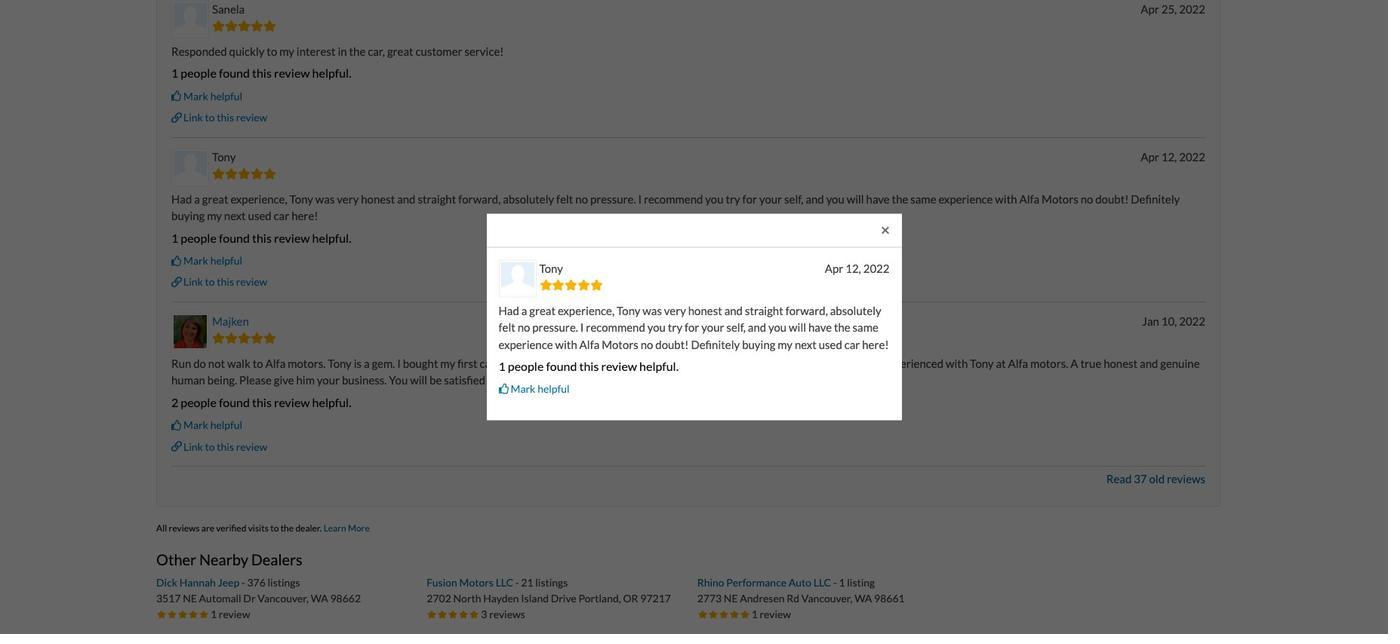 Task type: describe. For each thing, give the bounding box(es) containing it.
you
[[389, 374, 408, 388]]

have for tony icon
[[866, 192, 890, 206]]

1 inside dialog
[[499, 359, 506, 373]]

link to this review button for do
[[171, 440, 267, 455]]

wa for 98661
[[855, 593, 872, 605]]

to inside run do not walk to alfa motors. tony is a gem. i bought my first car at age 48 and i can't say enough about the professional and courteous service i experienced with tony at alfa motors. a true honest and genuine human being. please give him your business. you will be satisfied and well taken care of. 5 stars all around!!
[[253, 357, 263, 371]]

3517
[[156, 593, 181, 605]]

drive
[[551, 593, 576, 605]]

buying for tony icon
[[171, 209, 205, 223]]

majken image
[[174, 315, 207, 349]]

used for tony image
[[819, 337, 842, 351]]

please
[[239, 374, 272, 388]]

25,
[[1161, 2, 1177, 16]]

helpful down the 2 people found this review helpful.
[[210, 419, 242, 432]]

1 review for andresen
[[752, 609, 791, 621]]

rhino performance auto llc link
[[697, 577, 833, 590]]

people right 2
[[181, 395, 216, 410]]

doubt! for tony icon
[[1095, 192, 1129, 206]]

1 people found this review helpful. for the sanela icon
[[171, 66, 351, 80]]

21
[[521, 577, 533, 590]]

times image
[[877, 224, 893, 236]]

my inside run do not walk to alfa motors. tony is a gem. i bought my first car at age 48 and i can't say enough about the professional and courteous service i experienced with tony at alfa motors. a true honest and genuine human being. please give him your business. you will be satisfied and well taken care of. 5 stars all around!!
[[440, 357, 455, 371]]

more
[[348, 523, 370, 535]]

mark for tony image
[[511, 383, 536, 395]]

very for tony image
[[664, 303, 686, 317]]

run do not walk to alfa motors. tony is a gem. i bought my first car at age 48 and i can't say enough about the professional and courteous service i experienced with tony at alfa motors. a true honest and genuine human being. please give him your business. you will be satisfied and well taken care of. 5 stars all around!!
[[171, 357, 1200, 388]]

had for tony icon
[[171, 192, 192, 206]]

dr
[[243, 593, 256, 605]]

the inside run do not walk to alfa motors. tony is a gem. i bought my first car at age 48 and i can't say enough about the professional and courteous service i experienced with tony at alfa motors. a true honest and genuine human being. please give him your business. you will be satisfied and well taken care of. 5 stars all around!!
[[685, 357, 702, 371]]

be
[[430, 374, 442, 388]]

learn more link
[[324, 523, 370, 535]]

with for tony image
[[555, 337, 577, 351]]

1 down responded
[[171, 66, 178, 80]]

reviews for 3
[[489, 609, 525, 621]]

service!
[[465, 44, 504, 58]]

people for tony image
[[508, 359, 544, 373]]

apr 25, 2022
[[1141, 2, 1205, 16]]

try for tony icon
[[726, 192, 740, 206]]

dick
[[156, 577, 177, 590]]

absolutely for tony image
[[830, 303, 881, 317]]

link image for 1
[[171, 277, 182, 288]]

fusion motors llc link
[[427, 577, 515, 590]]

48
[[529, 357, 542, 371]]

try for tony image
[[668, 320, 682, 334]]

1 at from the left
[[498, 357, 508, 371]]

here! for tony icon
[[291, 209, 318, 223]]

2 people found this review helpful.
[[171, 395, 351, 410]]

found for tony image
[[546, 359, 577, 373]]

apr 12, 2022 for tony image
[[825, 261, 890, 275]]

vancouver, for - 1 listing
[[801, 593, 853, 605]]

with for tony icon
[[995, 192, 1017, 206]]

andresen
[[740, 593, 785, 605]]

tony image
[[174, 151, 207, 184]]

all
[[634, 374, 645, 388]]

listings for - 376 listings
[[268, 577, 300, 590]]

nearby
[[199, 551, 248, 569]]

had a great experience, tony was very honest and straight forward, absolutely felt no pressure. i recommend you try for your self, and you will have the same experience with alfa motors no doubt! definitely buying my next used car here! for tony image
[[499, 303, 889, 351]]

are
[[201, 523, 214, 535]]

automall
[[199, 593, 241, 605]]

recommend for tony image
[[586, 320, 645, 334]]

was for tony image
[[643, 303, 662, 317]]

fusion motors llc - 21 listings
[[427, 577, 568, 590]]

3 reviews
[[481, 609, 525, 621]]

satisfied
[[444, 374, 485, 388]]

mark for the sanela icon
[[183, 90, 208, 102]]

absolutely for tony icon
[[503, 192, 554, 206]]

2702
[[427, 593, 451, 605]]

responded
[[171, 44, 227, 58]]

mark helpful for tony image
[[511, 383, 570, 395]]

him
[[296, 374, 315, 388]]

other
[[156, 551, 196, 569]]

car inside run do not walk to alfa motors. tony is a gem. i bought my first car at age 48 and i can't say enough about the professional and courteous service i experienced with tony at alfa motors. a true honest and genuine human being. please give him your business. you will be satisfied and well taken care of. 5 stars all around!!
[[480, 357, 495, 371]]

your for tony image
[[701, 320, 724, 334]]

dick hannah jeep - 376 listings
[[156, 577, 300, 590]]

0 vertical spatial great
[[387, 44, 413, 58]]

portland,
[[579, 593, 621, 605]]

genuine
[[1160, 357, 1200, 371]]

12, for tony image
[[846, 261, 861, 275]]

human
[[171, 374, 205, 388]]

honest inside run do not walk to alfa motors. tony is a gem. i bought my first car at age 48 and i can't say enough about the professional and courteous service i experienced with tony at alfa motors. a true honest and genuine human being. please give him your business. you will be satisfied and well taken care of. 5 stars all around!!
[[1104, 357, 1138, 371]]

car,
[[368, 44, 385, 58]]

link image
[[171, 112, 182, 123]]

ne for 2773
[[724, 593, 738, 605]]

2773
[[697, 593, 722, 605]]

other nearby dealers
[[156, 551, 303, 569]]

self, for tony icon
[[784, 192, 803, 206]]

found for the sanela icon
[[219, 66, 250, 80]]

to right link icon
[[205, 111, 215, 124]]

a for tony image
[[521, 303, 527, 317]]

2
[[171, 395, 178, 410]]

- for - 376 listings
[[241, 577, 245, 590]]

1 review for automall
[[211, 609, 250, 621]]

the up times 'icon'
[[892, 192, 908, 206]]

alfa inside "1 people found this review helpful." dialog
[[579, 337, 600, 351]]

listing
[[847, 577, 875, 590]]

jan 10, 2022
[[1142, 315, 1205, 328]]

gem.
[[372, 357, 395, 371]]

do
[[193, 357, 206, 371]]

1 llc from the left
[[496, 577, 513, 590]]

business.
[[342, 374, 387, 388]]

dealer.
[[295, 523, 322, 535]]

self, for tony image
[[726, 320, 746, 334]]

learn
[[324, 523, 346, 535]]

helpful for tony image
[[538, 383, 570, 395]]

car for tony icon's mark helpful 'button'
[[274, 209, 289, 223]]

mark helpful button down 2
[[171, 418, 242, 433]]

1 people found this review helpful. for tony image
[[499, 359, 679, 373]]

of.
[[584, 374, 596, 388]]

forward, for tony image
[[786, 303, 828, 317]]

majken
[[212, 315, 249, 328]]

tony image
[[501, 262, 534, 295]]

experienced
[[883, 357, 944, 371]]

definitely for tony icon
[[1131, 192, 1180, 206]]

your for tony icon
[[759, 192, 782, 206]]

around!!
[[647, 374, 691, 388]]

auto
[[789, 577, 811, 590]]

my inside "1 people found this review helpful." dialog
[[778, 337, 793, 351]]

2 vertical spatial motors
[[459, 577, 494, 590]]

376
[[247, 577, 266, 590]]

apr inside "1 people found this review helpful." dialog
[[825, 261, 843, 275]]

enough
[[615, 357, 652, 371]]

people for tony icon
[[181, 231, 216, 245]]

visits
[[248, 523, 269, 535]]

give
[[274, 374, 294, 388]]

rhino performance auto llc - 1 listing
[[697, 577, 875, 590]]

is
[[354, 357, 362, 371]]

great for tony icon
[[202, 192, 228, 206]]

very for tony icon
[[337, 192, 359, 206]]

97217
[[640, 593, 671, 605]]

recommend for tony icon
[[644, 192, 703, 206]]

next for tony image
[[795, 337, 817, 351]]

motors for tony image
[[602, 337, 638, 351]]

straight for tony image
[[745, 303, 783, 317]]

will for tony icon
[[847, 192, 864, 206]]

rhino
[[697, 577, 724, 590]]

1 people found this review helpful. dialog
[[486, 214, 902, 421]]

3
[[481, 609, 487, 621]]

first
[[457, 357, 478, 371]]

professional
[[704, 357, 765, 371]]

for for tony icon
[[742, 192, 757, 206]]

link to this review for do
[[183, 441, 267, 453]]

the right in
[[349, 44, 366, 58]]

2702 north hayden island drive portland, or 97217
[[427, 593, 671, 605]]

2773 ne andresen rd vancouver, wa 98661
[[697, 593, 905, 605]]

98662
[[330, 593, 361, 605]]

buying for tony image
[[742, 337, 775, 351]]

customer
[[416, 44, 462, 58]]

1 down automall on the left bottom of page
[[211, 609, 217, 621]]

all reviews are verified visits to the dealer. learn more
[[156, 523, 370, 535]]

island
[[521, 593, 549, 605]]

same for tony image
[[853, 320, 879, 334]]

motors for tony icon
[[1042, 192, 1078, 206]]

mark helpful for tony icon
[[183, 254, 242, 267]]

next for tony icon
[[224, 209, 246, 223]]

hannah
[[179, 577, 216, 590]]

being.
[[207, 374, 237, 388]]

in
[[338, 44, 347, 58]]

pressure. for tony icon
[[590, 192, 636, 206]]



Task type: vqa. For each thing, say whether or not it's contained in the screenshot.


Task type: locate. For each thing, give the bounding box(es) containing it.
helpful for the sanela icon
[[210, 90, 242, 102]]

link up majken image
[[183, 276, 203, 289]]

to up majken link
[[205, 276, 215, 289]]

try
[[726, 192, 740, 206], [668, 320, 682, 334]]

apr 12, 2022 for tony icon
[[1141, 150, 1205, 163]]

0 horizontal spatial -
[[241, 577, 245, 590]]

mark inside "1 people found this review helpful." dialog
[[511, 383, 536, 395]]

1 vertical spatial doubt!
[[655, 337, 689, 351]]

apr for link to this review button corresponding to quickly
[[1141, 2, 1159, 16]]

3 link from the top
[[183, 441, 203, 453]]

link image
[[171, 277, 182, 288], [171, 442, 182, 452]]

2 at from the left
[[996, 357, 1006, 371]]

12, for tony icon
[[1161, 150, 1177, 163]]

0 horizontal spatial pressure.
[[532, 320, 578, 334]]

reviews down hayden
[[489, 609, 525, 621]]

1 link from the top
[[183, 111, 203, 124]]

1 vertical spatial your
[[701, 320, 724, 334]]

1 horizontal spatial absolutely
[[830, 303, 881, 317]]

0 vertical spatial recommend
[[644, 192, 703, 206]]

motors. left a
[[1030, 357, 1068, 371]]

mark helpful inside "1 people found this review helpful." dialog
[[511, 383, 570, 395]]

mark helpful button for tony image
[[499, 382, 570, 397]]

thumbs up image for 2
[[171, 420, 182, 431]]

helpful.
[[312, 66, 351, 80], [312, 231, 351, 245], [639, 359, 679, 373], [312, 395, 351, 410]]

vancouver, for - 376 listings
[[258, 593, 309, 605]]

mark helpful
[[183, 90, 242, 102], [183, 254, 242, 267], [511, 383, 570, 395], [183, 419, 242, 432]]

or
[[623, 593, 638, 605]]

0 horizontal spatial absolutely
[[503, 192, 554, 206]]

link to this review button
[[171, 110, 267, 125], [171, 275, 267, 290], [171, 440, 267, 455]]

helpful. for tony image
[[639, 359, 679, 373]]

honest inside "1 people found this review helpful." dialog
[[688, 303, 722, 317]]

1 horizontal spatial experience,
[[558, 303, 615, 317]]

0 vertical spatial very
[[337, 192, 359, 206]]

a
[[1071, 357, 1078, 371]]

2 llc from the left
[[813, 577, 831, 590]]

1 review
[[211, 609, 250, 621], [752, 609, 791, 621]]

1 link to this review button from the top
[[171, 110, 267, 125]]

motors.
[[288, 357, 326, 371], [1030, 357, 1068, 371]]

thumbs up image for tony image
[[499, 384, 509, 395]]

at left "age"
[[498, 357, 508, 371]]

2 - from the left
[[515, 577, 519, 590]]

0 horizontal spatial wa
[[311, 593, 328, 605]]

helpful for tony icon
[[210, 254, 242, 267]]

1 vertical spatial honest
[[688, 303, 722, 317]]

with inside run do not walk to alfa motors. tony is a gem. i bought my first car at age 48 and i can't say enough about the professional and courteous service i experienced with tony at alfa motors. a true honest and genuine human being. please give him your business. you will be satisfied and well taken care of. 5 stars all around!!
[[946, 357, 968, 371]]

definitely inside "1 people found this review helpful." dialog
[[691, 337, 740, 351]]

link to this review
[[183, 111, 267, 124], [183, 276, 267, 289], [183, 441, 267, 453]]

0 vertical spatial for
[[742, 192, 757, 206]]

wa left the 98662
[[311, 593, 328, 605]]

your
[[759, 192, 782, 206], [701, 320, 724, 334], [317, 374, 340, 388]]

listings up 2702 north hayden island drive portland, or 97217
[[535, 577, 568, 590]]

2 horizontal spatial a
[[521, 303, 527, 317]]

a down tony icon
[[194, 192, 200, 206]]

mark down human
[[183, 419, 208, 432]]

great right car,
[[387, 44, 413, 58]]

1 horizontal spatial a
[[364, 357, 369, 371]]

felt
[[556, 192, 573, 206], [499, 320, 515, 334]]

1 vertical spatial thumbs up image
[[499, 384, 509, 395]]

0 vertical spatial was
[[315, 192, 335, 206]]

people inside dialog
[[508, 359, 544, 373]]

0 horizontal spatial experience
[[499, 337, 553, 351]]

next inside "1 people found this review helpful." dialog
[[795, 337, 817, 351]]

link to this review right link icon
[[183, 111, 267, 124]]

0 horizontal spatial apr 12, 2022
[[825, 261, 890, 275]]

great inside "1 people found this review helpful." dialog
[[529, 303, 556, 317]]

used for tony icon
[[248, 209, 272, 223]]

a inside "1 people found this review helpful." dialog
[[521, 303, 527, 317]]

experience,
[[230, 192, 287, 206], [558, 303, 615, 317]]

apr 12, 2022 inside "1 people found this review helpful." dialog
[[825, 261, 890, 275]]

0 horizontal spatial used
[[248, 209, 272, 223]]

helpful. for the sanela icon
[[312, 66, 351, 80]]

2 horizontal spatial honest
[[1104, 357, 1138, 371]]

buying inside "1 people found this review helpful." dialog
[[742, 337, 775, 351]]

0 horizontal spatial was
[[315, 192, 335, 206]]

had inside "1 people found this review helpful." dialog
[[499, 303, 519, 317]]

vancouver, down 376
[[258, 593, 309, 605]]

0 vertical spatial straight
[[418, 192, 456, 206]]

wa down listing
[[855, 593, 872, 605]]

0 vertical spatial apr
[[1141, 2, 1159, 16]]

quickly
[[229, 44, 265, 58]]

felt for tony icon
[[556, 192, 573, 206]]

0 horizontal spatial vancouver,
[[258, 593, 309, 605]]

rd
[[787, 593, 799, 605]]

1 down tony icon
[[171, 231, 178, 245]]

3 link to this review button from the top
[[171, 440, 267, 455]]

1 vertical spatial experience
[[499, 337, 553, 351]]

link to this review for quickly
[[183, 111, 267, 124]]

i
[[638, 192, 642, 206], [580, 320, 584, 334], [397, 357, 401, 371], [565, 357, 569, 371], [877, 357, 881, 371]]

true
[[1080, 357, 1101, 371]]

1 horizontal spatial with
[[946, 357, 968, 371]]

this inside dialog
[[579, 359, 599, 373]]

1 wa from the left
[[311, 593, 328, 605]]

0 horizontal spatial buying
[[171, 209, 205, 223]]

experience, for tony icon
[[230, 192, 287, 206]]

verified
[[216, 523, 246, 535]]

car
[[274, 209, 289, 223], [844, 337, 860, 351], [480, 357, 495, 371]]

had a great experience, tony was very honest and straight forward, absolutely felt no pressure. i recommend you try for your self, and you will have the same experience with alfa motors no doubt! definitely buying my next used car here!
[[171, 192, 1180, 223], [499, 303, 889, 351]]

link image for 2
[[171, 442, 182, 452]]

thumbs up image for 1
[[171, 91, 182, 101]]

experience for mark helpful 'button' inside "1 people found this review helpful." dialog
[[499, 337, 553, 351]]

motors inside "1 people found this review helpful." dialog
[[602, 337, 638, 351]]

same inside "1 people found this review helpful." dialog
[[853, 320, 879, 334]]

bought
[[403, 357, 438, 371]]

for inside "1 people found this review helpful." dialog
[[685, 320, 699, 334]]

1 vertical spatial next
[[795, 337, 817, 351]]

0 horizontal spatial try
[[668, 320, 682, 334]]

0 vertical spatial thumbs up image
[[171, 91, 182, 101]]

2 horizontal spatial great
[[529, 303, 556, 317]]

link for had a great experience, tony was very honest and straight forward, absolutely felt no pressure. i recommend you try for your self, and you will have the same experience with alfa motors no doubt! definitely buying my next used car here!
[[183, 276, 203, 289]]

experience
[[939, 192, 993, 206], [499, 337, 553, 351]]

12, inside "1 people found this review helpful." dialog
[[846, 261, 861, 275]]

- for - 21 listings
[[515, 577, 519, 590]]

0 vertical spatial honest
[[361, 192, 395, 206]]

2 vertical spatial a
[[364, 357, 369, 371]]

vancouver, down auto
[[801, 593, 853, 605]]

felt inside "1 people found this review helpful." dialog
[[499, 320, 515, 334]]

listings
[[268, 577, 300, 590], [535, 577, 568, 590]]

will inside run do not walk to alfa motors. tony is a gem. i bought my first car at age 48 and i can't say enough about the professional and courteous service i experienced with tony at alfa motors. a true honest and genuine human being. please give him your business. you will be satisfied and well taken care of. 5 stars all around!!
[[410, 374, 427, 388]]

forward, for tony icon
[[458, 192, 501, 206]]

doubt! inside "1 people found this review helpful." dialog
[[655, 337, 689, 351]]

link image down 2
[[171, 442, 182, 452]]

1 horizontal spatial buying
[[742, 337, 775, 351]]

the up service
[[834, 320, 850, 334]]

motors
[[1042, 192, 1078, 206], [602, 337, 638, 351], [459, 577, 494, 590]]

experience for tony icon's mark helpful 'button'
[[939, 192, 993, 206]]

jan
[[1142, 315, 1159, 328]]

0 vertical spatial have
[[866, 192, 890, 206]]

1 horizontal spatial at
[[996, 357, 1006, 371]]

10,
[[1161, 315, 1177, 328]]

self, inside "1 people found this review helpful." dialog
[[726, 320, 746, 334]]

mark down "age"
[[511, 383, 536, 395]]

experience, inside "1 people found this review helpful." dialog
[[558, 303, 615, 317]]

3 link to this review from the top
[[183, 441, 267, 453]]

great down tony image
[[529, 303, 556, 317]]

had for tony image
[[499, 303, 519, 317]]

12,
[[1161, 150, 1177, 163], [846, 261, 861, 275]]

star image
[[225, 20, 238, 32], [238, 20, 250, 32], [250, 20, 263, 32], [263, 20, 276, 32], [212, 168, 225, 180], [225, 168, 238, 180], [238, 168, 250, 180], [565, 280, 578, 291], [578, 280, 590, 291], [590, 280, 603, 291], [225, 333, 238, 344], [238, 333, 250, 344], [263, 333, 276, 344], [156, 610, 167, 620], [167, 610, 177, 620], [177, 610, 188, 620], [188, 610, 199, 620], [427, 610, 437, 620], [469, 610, 480, 620], [708, 610, 718, 620], [739, 610, 750, 620]]

absolutely inside "1 people found this review helpful." dialog
[[830, 303, 881, 317]]

pressure. inside "1 people found this review helpful." dialog
[[532, 320, 578, 334]]

2 link to this review button from the top
[[171, 275, 267, 290]]

2 motors. from the left
[[1030, 357, 1068, 371]]

thumbs up image up link icon
[[171, 91, 182, 101]]

2 vertical spatial link to this review button
[[171, 440, 267, 455]]

experience inside "1 people found this review helpful." dialog
[[499, 337, 553, 351]]

2 vertical spatial will
[[410, 374, 427, 388]]

reviews right all at the left
[[169, 523, 200, 535]]

mark helpful for the sanela icon
[[183, 90, 242, 102]]

1 horizontal spatial pressure.
[[590, 192, 636, 206]]

link to this review button for quickly
[[171, 110, 267, 125]]

0 vertical spatial experience,
[[230, 192, 287, 206]]

thumbs up image for tony icon
[[171, 256, 182, 266]]

helpful down 48
[[538, 383, 570, 395]]

mark
[[183, 90, 208, 102], [183, 254, 208, 267], [511, 383, 536, 395], [183, 419, 208, 432]]

found for tony icon
[[219, 231, 250, 245]]

0 vertical spatial forward,
[[458, 192, 501, 206]]

0 vertical spatial try
[[726, 192, 740, 206]]

link to this review up majken
[[183, 276, 267, 289]]

0 vertical spatial apr 12, 2022
[[1141, 150, 1205, 163]]

1 link image from the top
[[171, 277, 182, 288]]

0 vertical spatial experience
[[939, 192, 993, 206]]

have up times 'icon'
[[866, 192, 890, 206]]

1 thumbs up image from the top
[[171, 91, 182, 101]]

review inside dialog
[[601, 359, 637, 373]]

the
[[349, 44, 366, 58], [892, 192, 908, 206], [834, 320, 850, 334], [685, 357, 702, 371], [280, 523, 294, 535]]

definitely for tony image
[[691, 337, 740, 351]]

0 horizontal spatial here!
[[291, 209, 318, 223]]

llc right auto
[[813, 577, 831, 590]]

my
[[279, 44, 294, 58], [207, 209, 222, 223], [778, 337, 793, 351], [440, 357, 455, 371]]

to up please
[[253, 357, 263, 371]]

0 horizontal spatial 12,
[[846, 261, 861, 275]]

1 horizontal spatial thumbs up image
[[499, 384, 509, 395]]

mark helpful down 48
[[511, 383, 570, 395]]

alfa
[[1019, 192, 1040, 206], [579, 337, 600, 351], [265, 357, 285, 371], [1008, 357, 1028, 371]]

jeep
[[218, 577, 239, 590]]

1 horizontal spatial experience
[[939, 192, 993, 206]]

buying down tony icon
[[171, 209, 205, 223]]

- left 21
[[515, 577, 519, 590]]

1 vertical spatial 12,
[[846, 261, 861, 275]]

98661
[[874, 593, 905, 605]]

1 horizontal spatial llc
[[813, 577, 831, 590]]

have up courteous
[[808, 320, 832, 334]]

here!
[[291, 209, 318, 223], [862, 337, 889, 351]]

people down tony icon
[[181, 231, 216, 245]]

1 vertical spatial try
[[668, 320, 682, 334]]

0 horizontal spatial llc
[[496, 577, 513, 590]]

dick hannah jeep link
[[156, 577, 241, 590]]

no
[[575, 192, 588, 206], [1081, 192, 1093, 206], [518, 320, 530, 334], [641, 337, 653, 351]]

wa for 98662
[[311, 593, 328, 605]]

mark helpful button up link icon
[[171, 89, 242, 104]]

stars
[[607, 374, 631, 388]]

a down tony image
[[521, 303, 527, 317]]

helpful up majken
[[210, 254, 242, 267]]

0 vertical spatial with
[[995, 192, 1017, 206]]

ne right '2773'
[[724, 593, 738, 605]]

had
[[171, 192, 192, 206], [499, 303, 519, 317]]

people for the sanela icon
[[181, 66, 216, 80]]

a inside run do not walk to alfa motors. tony is a gem. i bought my first car at age 48 and i can't say enough about the professional and courteous service i experienced with tony at alfa motors. a true honest and genuine human being. please give him your business. you will be satisfied and well taken care of. 5 stars all around!!
[[364, 357, 369, 371]]

thumbs up image right satisfied
[[499, 384, 509, 395]]

age
[[510, 357, 527, 371]]

1 listings from the left
[[268, 577, 300, 590]]

here! inside "1 people found this review helpful." dialog
[[862, 337, 889, 351]]

0 vertical spatial link to this review button
[[171, 110, 267, 125]]

0 vertical spatial link
[[183, 111, 203, 124]]

1 link to this review from the top
[[183, 111, 267, 124]]

- left 376
[[241, 577, 245, 590]]

link to this review button up majken link
[[171, 275, 267, 290]]

1 vertical spatial felt
[[499, 320, 515, 334]]

the left dealer. at the bottom left
[[280, 523, 294, 535]]

2 vancouver, from the left
[[801, 593, 853, 605]]

thumbs up image inside "1 people found this review helpful." dialog
[[499, 384, 509, 395]]

say
[[597, 357, 613, 371]]

mark helpful button up majken link
[[171, 254, 242, 269]]

recommend inside "1 people found this review helpful." dialog
[[586, 320, 645, 334]]

0 horizontal spatial motors
[[459, 577, 494, 590]]

to right the visits
[[270, 523, 279, 535]]

2 vertical spatial apr
[[825, 261, 843, 275]]

helpful. for tony icon
[[312, 231, 351, 245]]

mark up majken image
[[183, 254, 208, 267]]

vancouver,
[[258, 593, 309, 605], [801, 593, 853, 605]]

2 thumbs up image from the top
[[171, 420, 182, 431]]

0 vertical spatial 12,
[[1161, 150, 1177, 163]]

taken
[[531, 374, 558, 388]]

for for tony image
[[685, 320, 699, 334]]

0 vertical spatial pressure.
[[590, 192, 636, 206]]

apr
[[1141, 2, 1159, 16], [1141, 150, 1159, 163], [825, 261, 843, 275]]

car inside "1 people found this review helpful." dialog
[[844, 337, 860, 351]]

courteous
[[787, 357, 837, 371]]

link down human
[[183, 441, 203, 453]]

0 vertical spatial self,
[[784, 192, 803, 206]]

care
[[561, 374, 582, 388]]

1 horizontal spatial 1 review
[[752, 609, 791, 621]]

hayden
[[483, 593, 519, 605]]

had down tony image
[[499, 303, 519, 317]]

2 listings from the left
[[535, 577, 568, 590]]

link to this review down the 2 people found this review helpful.
[[183, 441, 267, 453]]

you
[[705, 192, 723, 206], [826, 192, 844, 206], [647, 320, 666, 334], [768, 320, 787, 334]]

to right quickly
[[267, 44, 277, 58]]

people down responded
[[181, 66, 216, 80]]

1 down andresen
[[752, 609, 758, 621]]

the right the about
[[685, 357, 702, 371]]

2 wa from the left
[[855, 593, 872, 605]]

try inside "1 people found this review helpful." dialog
[[668, 320, 682, 334]]

mark helpful up majken link
[[183, 254, 242, 267]]

buying up the professional
[[742, 337, 775, 351]]

2 horizontal spatial motors
[[1042, 192, 1078, 206]]

1 vertical spatial had a great experience, tony was very honest and straight forward, absolutely felt no pressure. i recommend you try for your self, and you will have the same experience with alfa motors no doubt! definitely buying my next used car here!
[[499, 303, 889, 351]]

the inside "1 people found this review helpful." dialog
[[834, 320, 850, 334]]

ne down hannah at left
[[183, 593, 197, 605]]

will inside "1 people found this review helpful." dialog
[[789, 320, 806, 334]]

straight
[[418, 192, 456, 206], [745, 303, 783, 317]]

not
[[208, 357, 225, 371]]

0 horizontal spatial car
[[274, 209, 289, 223]]

2022 for the sanela icon
[[1179, 2, 1205, 16]]

0 horizontal spatial will
[[410, 374, 427, 388]]

1 vertical spatial car
[[844, 337, 860, 351]]

this
[[252, 66, 272, 80], [217, 111, 234, 124], [252, 231, 272, 245], [217, 276, 234, 289], [579, 359, 599, 373], [252, 395, 272, 410], [217, 441, 234, 453]]

definitely
[[1131, 192, 1180, 206], [691, 337, 740, 351]]

0 horizontal spatial next
[[224, 209, 246, 223]]

sanela image
[[174, 3, 207, 36]]

0 vertical spatial buying
[[171, 209, 205, 223]]

dealers
[[251, 551, 303, 569]]

1 vertical spatial was
[[643, 303, 662, 317]]

1 vertical spatial with
[[555, 337, 577, 351]]

link image up majken image
[[171, 277, 182, 288]]

experience, for tony image
[[558, 303, 615, 317]]

to down being. at the bottom
[[205, 441, 215, 453]]

- left listing
[[833, 577, 837, 590]]

service
[[840, 357, 875, 371]]

found inside dialog
[[546, 359, 577, 373]]

listings for - 21 listings
[[535, 577, 568, 590]]

thumbs up image
[[171, 91, 182, 101], [171, 420, 182, 431]]

2022 for tony icon
[[1179, 150, 1205, 163]]

reviews
[[169, 523, 200, 535], [489, 609, 525, 621]]

your inside "1 people found this review helpful." dialog
[[701, 320, 724, 334]]

0 horizontal spatial a
[[194, 192, 200, 206]]

2 vertical spatial link
[[183, 441, 203, 453]]

was inside "1 people found this review helpful." dialog
[[643, 303, 662, 317]]

2 vertical spatial honest
[[1104, 357, 1138, 371]]

can't
[[571, 357, 594, 371]]

2 vertical spatial car
[[480, 357, 495, 371]]

0 vertical spatial definitely
[[1131, 192, 1180, 206]]

car for mark helpful 'button' inside "1 people found this review helpful." dialog
[[844, 337, 860, 351]]

helpful down quickly
[[210, 90, 242, 102]]

link to this review for a
[[183, 276, 267, 289]]

mark helpful button inside "1 people found this review helpful." dialog
[[499, 382, 570, 397]]

link to this review button up tony icon
[[171, 110, 267, 125]]

majken link
[[212, 315, 249, 328]]

honest
[[361, 192, 395, 206], [688, 303, 722, 317], [1104, 357, 1138, 371]]

will
[[847, 192, 864, 206], [789, 320, 806, 334], [410, 374, 427, 388]]

same for tony icon
[[910, 192, 936, 206]]

fusion
[[427, 577, 457, 590]]

a right is in the bottom left of the page
[[364, 357, 369, 371]]

1 horizontal spatial -
[[515, 577, 519, 590]]

here! for tony image
[[862, 337, 889, 351]]

2 vertical spatial link to this review
[[183, 441, 267, 453]]

1 ne from the left
[[183, 593, 197, 605]]

link to this review button down the 2 people found this review helpful.
[[171, 440, 267, 455]]

1 vertical spatial buying
[[742, 337, 775, 351]]

straight for tony icon
[[418, 192, 456, 206]]

2 vertical spatial with
[[946, 357, 968, 371]]

straight inside "1 people found this review helpful." dialog
[[745, 303, 783, 317]]

2022 inside "1 people found this review helpful." dialog
[[863, 261, 890, 275]]

interest
[[297, 44, 336, 58]]

star image
[[212, 20, 225, 32], [250, 168, 263, 180], [263, 168, 276, 180], [539, 280, 552, 291], [552, 280, 565, 291], [212, 333, 225, 344], [250, 333, 263, 344], [199, 610, 209, 620], [437, 610, 448, 620], [448, 610, 458, 620], [458, 610, 469, 620], [697, 610, 708, 620], [718, 610, 729, 620], [729, 610, 739, 620]]

2 link from the top
[[183, 276, 203, 289]]

was for tony icon
[[315, 192, 335, 206]]

a for tony icon
[[194, 192, 200, 206]]

apr for link to this review button associated with a
[[1141, 150, 1159, 163]]

very inside "1 people found this review helpful." dialog
[[664, 303, 686, 317]]

0 horizontal spatial great
[[202, 192, 228, 206]]

have
[[866, 192, 890, 206], [808, 320, 832, 334]]

ne
[[183, 593, 197, 605], [724, 593, 738, 605]]

3 - from the left
[[833, 577, 837, 590]]

motors. up the him at the left bottom of the page
[[288, 357, 326, 371]]

thumbs up image
[[171, 256, 182, 266], [499, 384, 509, 395]]

2 link to this review from the top
[[183, 276, 267, 289]]

1 review down andresen
[[752, 609, 791, 621]]

listings down dealers
[[268, 577, 300, 590]]

forward, inside "1 people found this review helpful." dialog
[[786, 303, 828, 317]]

have for tony image
[[808, 320, 832, 334]]

1 vertical spatial experience,
[[558, 303, 615, 317]]

1 review down automall on the left bottom of page
[[211, 609, 250, 621]]

mark down responded
[[183, 90, 208, 102]]

0 vertical spatial your
[[759, 192, 782, 206]]

mark helpful button for the sanela icon
[[171, 89, 242, 104]]

great down tony icon
[[202, 192, 228, 206]]

2022
[[1179, 2, 1205, 16], [1179, 150, 1205, 163], [863, 261, 890, 275], [1179, 315, 1205, 328]]

-
[[241, 577, 245, 590], [515, 577, 519, 590], [833, 577, 837, 590]]

2 link image from the top
[[171, 442, 182, 452]]

mark helpful button for tony icon
[[171, 254, 242, 269]]

thumbs up image up majken image
[[171, 256, 182, 266]]

run
[[171, 357, 191, 371]]

thumbs up image down 2
[[171, 420, 182, 431]]

1 horizontal spatial car
[[480, 357, 495, 371]]

mark helpful down responded
[[183, 90, 242, 102]]

performance
[[726, 577, 787, 590]]

1 - from the left
[[241, 577, 245, 590]]

to
[[267, 44, 277, 58], [205, 111, 215, 124], [205, 276, 215, 289], [253, 357, 263, 371], [205, 441, 215, 453], [270, 523, 279, 535]]

helpful inside dialog
[[538, 383, 570, 395]]

at left a
[[996, 357, 1006, 371]]

1 vancouver, from the left
[[258, 593, 309, 605]]

0 horizontal spatial at
[[498, 357, 508, 371]]

1 horizontal spatial your
[[701, 320, 724, 334]]

0 horizontal spatial with
[[555, 337, 577, 351]]

2 horizontal spatial with
[[995, 192, 1017, 206]]

used inside "1 people found this review helpful." dialog
[[819, 337, 842, 351]]

1 horizontal spatial have
[[866, 192, 890, 206]]

2022 for tony image
[[863, 261, 890, 275]]

doubt! for tony image
[[655, 337, 689, 351]]

1 left listing
[[839, 577, 845, 590]]

0 vertical spatial reviews
[[169, 523, 200, 535]]

had a great experience, tony was very honest and straight forward, absolutely felt no pressure. i recommend you try for your self, and you will have the same experience with alfa motors no doubt! definitely buying my next used car here! inside "1 people found this review helpful." dialog
[[499, 303, 889, 351]]

link to this review button for a
[[171, 275, 267, 290]]

mark helpful button down 48
[[499, 382, 570, 397]]

0 horizontal spatial had
[[171, 192, 192, 206]]

honest for tony icon
[[361, 192, 395, 206]]

i inside dialog
[[580, 320, 584, 334]]

walk
[[227, 357, 250, 371]]

have inside "1 people found this review helpful." dialog
[[808, 320, 832, 334]]

mark helpful down being. at the bottom
[[183, 419, 242, 432]]

2 1 review from the left
[[752, 609, 791, 621]]

0 horizontal spatial for
[[685, 320, 699, 334]]

1 horizontal spatial definitely
[[1131, 192, 1180, 206]]

helpful. inside "1 people found this review helpful." dialog
[[639, 359, 679, 373]]

reviews for all
[[169, 523, 200, 535]]

2 ne from the left
[[724, 593, 738, 605]]

1 1 review from the left
[[211, 609, 250, 621]]

honest for tony image
[[688, 303, 722, 317]]

north
[[453, 593, 481, 605]]

responded quickly to my interest in the car, great customer service!
[[171, 44, 504, 58]]

well
[[508, 374, 529, 388]]

mark for tony icon
[[183, 254, 208, 267]]

llc
[[496, 577, 513, 590], [813, 577, 831, 590]]

1 horizontal spatial used
[[819, 337, 842, 351]]

a
[[194, 192, 200, 206], [521, 303, 527, 317], [364, 357, 369, 371]]

pressure.
[[590, 192, 636, 206], [532, 320, 578, 334]]

1 people found this review helpful. for tony icon
[[171, 231, 351, 245]]

0 vertical spatial had a great experience, tony was very honest and straight forward, absolutely felt no pressure. i recommend you try for your self, and you will have the same experience with alfa motors no doubt! definitely buying my next used car here!
[[171, 192, 1180, 223]]

link right link icon
[[183, 111, 203, 124]]

link for run do not walk to alfa motors. tony is a gem. i bought my first car at age 48 and i can't say enough about the professional and courteous service i experienced with tony at alfa motors. a true honest and genuine human being. please give him your business. you will be satisfied and well taken care of. 5 stars all around!!
[[183, 441, 203, 453]]

self,
[[784, 192, 803, 206], [726, 320, 746, 334]]

ne for 3517
[[183, 593, 197, 605]]

1 left "age"
[[499, 359, 506, 373]]

link for responded quickly to my interest in the car, great customer service!
[[183, 111, 203, 124]]

your inside run do not walk to alfa motors. tony is a gem. i bought my first car at age 48 and i can't say enough about the professional and courteous service i experienced with tony at alfa motors. a true honest and genuine human being. please give him your business. you will be satisfied and well taken care of. 5 stars all around!!
[[317, 374, 340, 388]]

with inside "1 people found this review helpful." dialog
[[555, 337, 577, 351]]

1 horizontal spatial listings
[[535, 577, 568, 590]]

1 motors. from the left
[[288, 357, 326, 371]]

1 horizontal spatial reviews
[[489, 609, 525, 621]]

and
[[397, 192, 416, 206], [806, 192, 824, 206], [724, 303, 743, 317], [748, 320, 766, 334], [545, 357, 563, 371], [767, 357, 785, 371], [1140, 357, 1158, 371], [488, 374, 506, 388]]

llc up hayden
[[496, 577, 513, 590]]

people up well
[[508, 359, 544, 373]]

was
[[315, 192, 335, 206], [643, 303, 662, 317]]

had down tony icon
[[171, 192, 192, 206]]

0 vertical spatial used
[[248, 209, 272, 223]]

great for tony image
[[529, 303, 556, 317]]

0 vertical spatial next
[[224, 209, 246, 223]]

about
[[654, 357, 683, 371]]

1 people found this review helpful. inside dialog
[[499, 359, 679, 373]]



